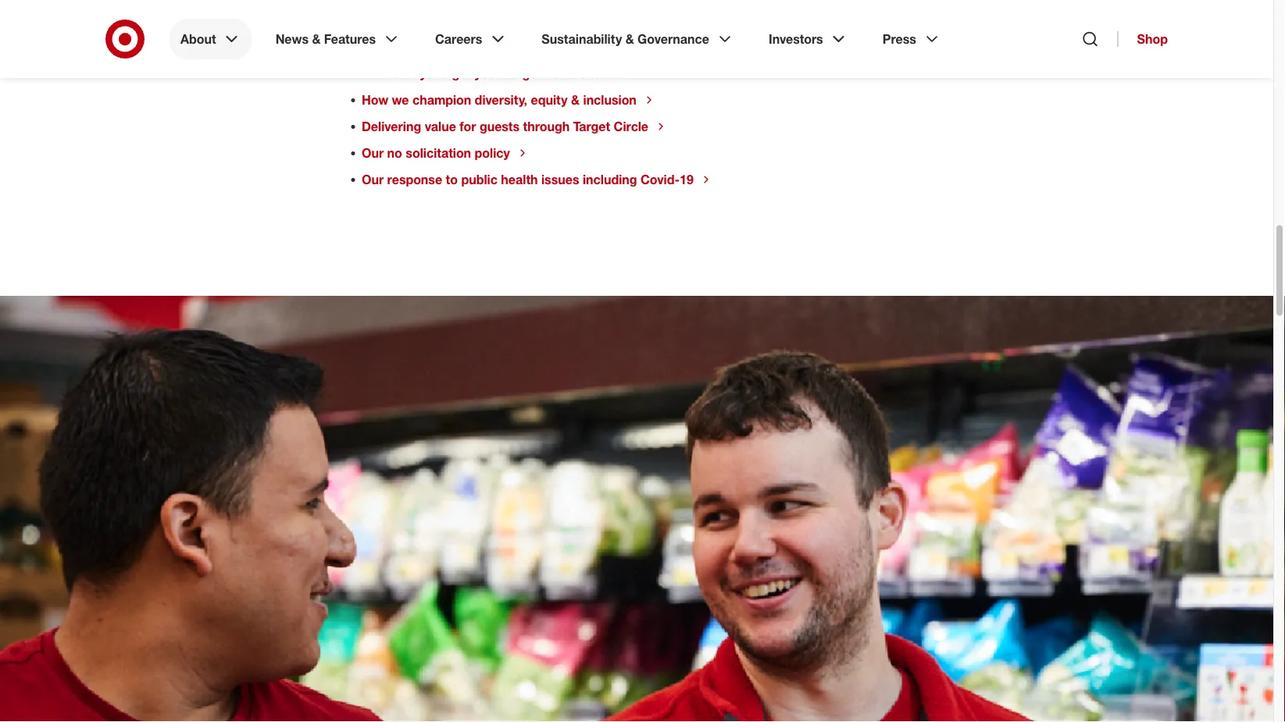 Task type: locate. For each thing, give the bounding box(es) containing it.
0 horizontal spatial and
[[487, 12, 509, 28]]

your
[[475, 66, 501, 81]]

and
[[786, 0, 807, 7], [487, 12, 509, 28]]

0 vertical spatial target
[[832, 0, 866, 7]]

our no solicitation policy link
[[362, 145, 529, 161]]

0 horizontal spatial options
[[400, 33, 442, 48]]

response
[[387, 172, 442, 187]]

news & features
[[276, 31, 376, 46]]

options up we're
[[607, 0, 649, 7]]

& down we're
[[626, 31, 634, 46]]

the right the all
[[380, 66, 399, 81]]

to left "get"
[[437, 66, 449, 81]]

place to shop, with shopping options that include target.com and the target app, so guests to shop whenever and wherever they want. we're also pleased to offer the broadest range of fulfillment options in retail.
[[343, 0, 910, 48]]

of
[[889, 12, 900, 28]]

1 horizontal spatial and
[[786, 0, 807, 7]]

0 horizontal spatial guests
[[343, 12, 380, 28]]

to left shop
[[384, 12, 395, 28]]

target down inclusion
[[573, 119, 610, 134]]

how
[[362, 92, 389, 107]]

we
[[392, 92, 409, 107]]

covid-
[[641, 172, 680, 187]]

careers
[[435, 31, 482, 46]]

guests down how we champion diversity, equity & inclusion
[[480, 119, 520, 134]]

news & features link
[[265, 19, 412, 59]]

1 horizontal spatial &
[[571, 92, 580, 107]]

1 horizontal spatial the
[[779, 12, 797, 28]]

guests
[[343, 12, 380, 28], [480, 119, 520, 134]]

and up broadest at the right top of page
[[786, 0, 807, 7]]

our for our response to public health issues including covid-19
[[362, 172, 384, 187]]

1 our from the top
[[362, 145, 384, 161]]

including
[[583, 172, 637, 187]]

&
[[312, 31, 321, 46], [626, 31, 634, 46], [571, 92, 580, 107]]

0 vertical spatial our
[[362, 145, 384, 161]]

0 horizontal spatial &
[[312, 31, 321, 46]]

& right the equity
[[571, 92, 580, 107]]

1 vertical spatial the
[[779, 12, 797, 28]]

health
[[501, 172, 538, 187]]

features
[[324, 31, 376, 46]]

press
[[883, 31, 916, 46]]

governance
[[638, 31, 709, 46]]

target up how we champion diversity, equity & inclusion link
[[504, 66, 542, 81]]

through
[[523, 119, 570, 134]]

careers link
[[424, 19, 518, 59]]

and down shop,
[[487, 12, 509, 28]]

news
[[276, 31, 309, 46]]

to
[[477, 0, 488, 7], [384, 12, 395, 28], [736, 12, 747, 28], [437, 66, 449, 81], [446, 172, 458, 187]]

circle
[[614, 119, 649, 134]]

wherever
[[512, 12, 563, 28]]

target up range
[[832, 0, 866, 7]]

app,
[[869, 0, 893, 7]]

options down shop
[[400, 33, 442, 48]]

2 vertical spatial the
[[380, 66, 399, 81]]

the up the investors
[[779, 12, 797, 28]]

0 vertical spatial guests
[[343, 12, 380, 28]]

options
[[607, 0, 649, 7], [400, 33, 442, 48]]

our
[[362, 145, 384, 161], [362, 172, 384, 187]]

investors link
[[758, 19, 859, 59]]

1 vertical spatial guests
[[480, 119, 520, 134]]

policy
[[475, 145, 510, 161]]

0 horizontal spatial target
[[504, 66, 542, 81]]

they
[[567, 12, 591, 28]]

0 vertical spatial and
[[786, 0, 807, 7]]

2 horizontal spatial target
[[832, 0, 866, 7]]

offer
[[751, 12, 776, 28]]

2 horizontal spatial the
[[810, 0, 828, 7]]

1 vertical spatial options
[[400, 33, 442, 48]]

& right news
[[312, 31, 321, 46]]

1 horizontal spatial options
[[607, 0, 649, 7]]

with
[[525, 0, 548, 7]]

delivering
[[362, 119, 421, 134]]

1 vertical spatial our
[[362, 172, 384, 187]]

shop
[[398, 12, 426, 28]]

our left 'response'
[[362, 172, 384, 187]]

delivering value for guests through target circle
[[362, 119, 649, 134]]

include
[[677, 0, 718, 7]]

guests inside place to shop, with shopping options that include target.com and the target app, so guests to shop whenever and wherever they want. we're also pleased to offer the broadest range of fulfillment options in retail.
[[343, 12, 380, 28]]

public
[[461, 172, 498, 187]]

delivering value for guests through target circle link
[[362, 119, 667, 134]]

target.com
[[721, 0, 782, 7]]

all the ways to get your target run done
[[362, 66, 602, 81]]

the
[[810, 0, 828, 7], [779, 12, 797, 28], [380, 66, 399, 81]]

0 horizontal spatial the
[[380, 66, 399, 81]]

no
[[387, 145, 402, 161]]

2 our from the top
[[362, 172, 384, 187]]

the up broadest at the right top of page
[[810, 0, 828, 7]]

our left no
[[362, 145, 384, 161]]

1 vertical spatial target
[[504, 66, 542, 81]]

our response to public health issues including covid-19
[[362, 172, 694, 187]]

shop link
[[1118, 31, 1168, 47]]

target inside place to shop, with shopping options that include target.com and the target app, so guests to shop whenever and wherever they want. we're also pleased to offer the broadest range of fulfillment options in retail.
[[832, 0, 866, 7]]

0 vertical spatial the
[[810, 0, 828, 7]]

about link
[[170, 19, 252, 59]]

fulfillment
[[343, 33, 397, 48]]

target
[[832, 0, 866, 7], [504, 66, 542, 81], [573, 119, 610, 134]]

guests up fulfillment
[[343, 12, 380, 28]]

get
[[452, 66, 471, 81]]

retail.
[[459, 33, 489, 48]]

inclusion
[[583, 92, 637, 107]]

1 horizontal spatial target
[[573, 119, 610, 134]]

1 vertical spatial and
[[487, 12, 509, 28]]

shop
[[1137, 31, 1168, 46]]

1 horizontal spatial guests
[[480, 119, 520, 134]]

our no solicitation policy
[[362, 145, 510, 161]]

2 horizontal spatial &
[[626, 31, 634, 46]]



Task type: vqa. For each thing, say whether or not it's contained in the screenshot.
bottommost honor
no



Task type: describe. For each thing, give the bounding box(es) containing it.
investors
[[769, 31, 823, 46]]

broadest
[[801, 12, 851, 28]]

to down target.com
[[736, 12, 747, 28]]

range
[[854, 12, 886, 28]]

shopping
[[552, 0, 604, 7]]

to down our no solicitation policy link
[[446, 172, 458, 187]]

& for governance
[[626, 31, 634, 46]]

we're
[[628, 12, 658, 28]]

champion
[[413, 92, 471, 107]]

our for our no solicitation policy
[[362, 145, 384, 161]]

0 vertical spatial options
[[607, 0, 649, 7]]

value
[[425, 119, 456, 134]]

diversity,
[[475, 92, 528, 107]]

our response to public health issues including covid-19 link
[[362, 172, 713, 188]]

pleased
[[688, 12, 733, 28]]

so
[[897, 0, 910, 7]]

done
[[572, 66, 602, 81]]

want.
[[594, 12, 624, 28]]

how we champion diversity, equity & inclusion link
[[362, 92, 655, 108]]

in
[[446, 33, 455, 48]]

sustainability & governance
[[542, 31, 709, 46]]

press link
[[872, 19, 952, 59]]

for
[[460, 119, 476, 134]]

2 vertical spatial target
[[573, 119, 610, 134]]

to left shop,
[[477, 0, 488, 7]]

all
[[362, 66, 377, 81]]

that
[[652, 0, 674, 7]]

ways
[[403, 66, 433, 81]]

run
[[545, 66, 569, 81]]

how we champion diversity, equity & inclusion
[[362, 92, 637, 107]]

sustainability
[[542, 31, 622, 46]]

about
[[181, 31, 216, 46]]

also
[[662, 12, 685, 28]]

all the ways to get your target run done link
[[362, 66, 620, 81]]

sustainability & governance link
[[531, 19, 745, 59]]

& for features
[[312, 31, 321, 46]]

place
[[443, 0, 473, 7]]

whenever
[[430, 12, 484, 28]]

shop,
[[491, 0, 522, 7]]

equity
[[531, 92, 568, 107]]

solicitation
[[406, 145, 471, 161]]

19
[[680, 172, 694, 187]]

issues
[[541, 172, 579, 187]]



